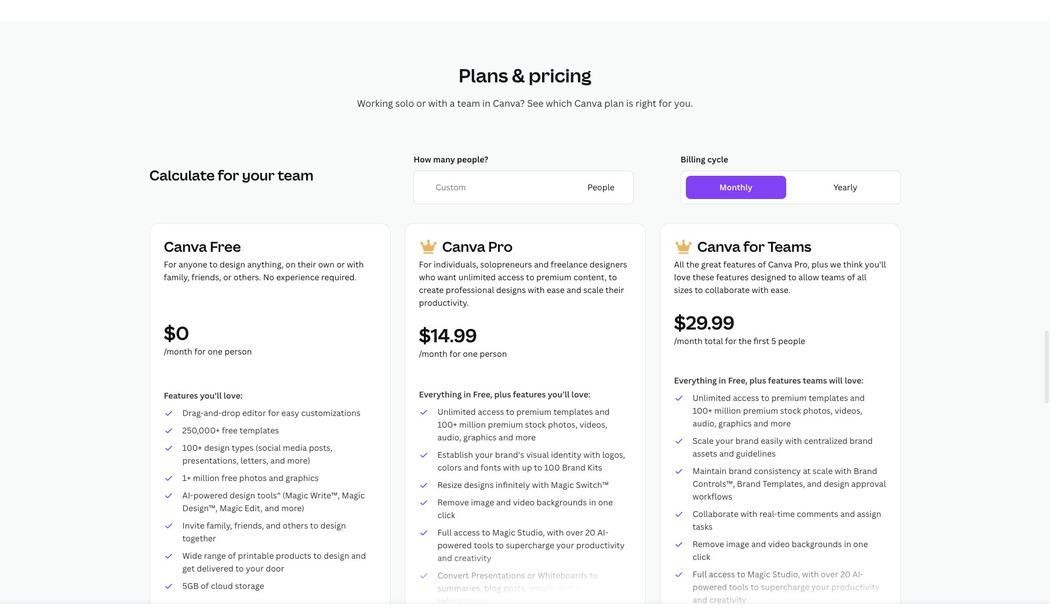 Task type: describe. For each thing, give the bounding box(es) containing it.
see
[[528, 97, 544, 109]]

for
[[659, 97, 672, 109]]

canva
[[575, 97, 603, 109]]

working
[[357, 97, 393, 109]]

pricing
[[529, 62, 592, 87]]

plans
[[459, 62, 508, 87]]

in
[[483, 97, 491, 109]]

is
[[627, 97, 634, 109]]

right
[[636, 97, 657, 109]]



Task type: locate. For each thing, give the bounding box(es) containing it.
&
[[512, 62, 525, 87]]

a
[[450, 97, 455, 109]]

canva?
[[493, 97, 525, 109]]

team
[[458, 97, 480, 109]]

plans & pricing
[[459, 62, 592, 87]]

plan
[[605, 97, 624, 109]]

you.
[[675, 97, 694, 109]]

which
[[546, 97, 573, 109]]

working solo or with a team in canva? see which canva plan is right for you.
[[357, 97, 694, 109]]

solo
[[396, 97, 414, 109]]

or
[[417, 97, 426, 109]]

with
[[429, 97, 448, 109]]



Task type: vqa. For each thing, say whether or not it's contained in the screenshot.
side panel tab list
no



